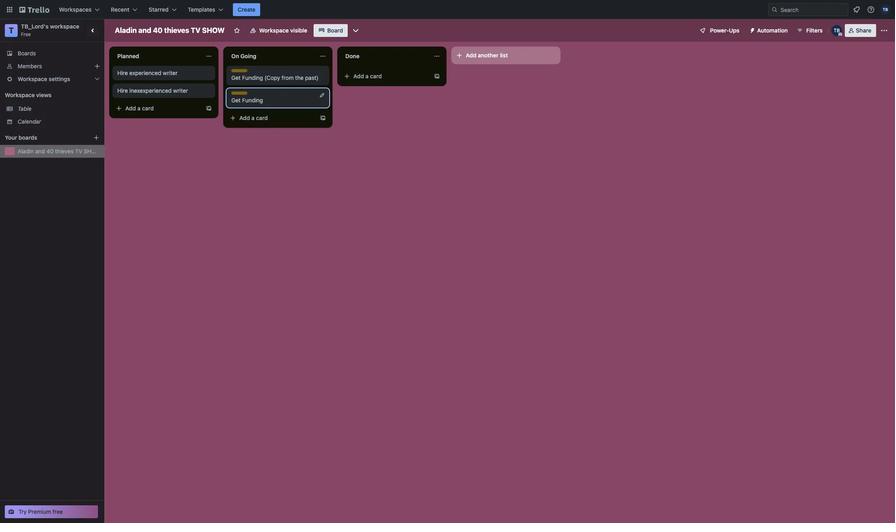 Task type: describe. For each thing, give the bounding box(es) containing it.
add a card button for done
[[341, 70, 431, 83]]

filters
[[807, 27, 823, 34]]

tv inside text field
[[191, 26, 201, 35]]

add a card button for planned
[[113, 102, 203, 115]]

power-ups
[[711, 27, 740, 34]]

get funding
[[232, 97, 263, 104]]

t link
[[5, 24, 18, 37]]

sm image
[[747, 24, 758, 35]]

workspace for workspace views
[[5, 92, 35, 98]]

aladin inside aladin and 40 thieves tv show text field
[[115, 26, 137, 35]]

tb_lord's workspace free
[[21, 23, 79, 37]]

hire for hire inexexperienced writer
[[117, 87, 128, 94]]

show inside aladin and 40 thieves tv show text field
[[202, 26, 225, 35]]

members
[[18, 63, 42, 70]]

recent button
[[106, 3, 142, 16]]

hire for hire experienced writer
[[117, 70, 128, 76]]

color: yellow, title: "less than $25m" element for get funding
[[232, 92, 248, 95]]

and inside text field
[[138, 26, 151, 35]]

table
[[18, 105, 32, 112]]

another
[[478, 52, 499, 59]]

ups
[[730, 27, 740, 34]]

card for planned
[[142, 105, 154, 112]]

thieves inside aladin and 40 thieves tv show link
[[55, 148, 74, 155]]

boards
[[19, 134, 37, 141]]

workspace
[[50, 23, 79, 30]]

1 vertical spatial tv
[[75, 148, 82, 155]]

add another list button
[[452, 47, 561, 64]]

workspace visible
[[259, 27, 308, 34]]

get funding link
[[232, 96, 325, 104]]

free
[[21, 31, 31, 37]]

funding for get funding (copy from the past)
[[242, 74, 263, 81]]

power-ups button
[[695, 24, 745, 37]]

writer for hire experienced writer
[[163, 70, 178, 76]]

0 notifications image
[[852, 5, 862, 14]]

1 vertical spatial 40
[[46, 148, 54, 155]]

try premium free
[[18, 509, 63, 516]]

hire experienced writer
[[117, 70, 178, 76]]

tb_lord's
[[21, 23, 49, 30]]

customize views image
[[352, 27, 360, 35]]

automation
[[758, 27, 788, 34]]

try
[[18, 509, 27, 516]]

star or unstar board image
[[234, 27, 240, 34]]

starred
[[149, 6, 169, 13]]

workspace for workspace settings
[[18, 76, 47, 82]]

writer for hire inexexperienced writer
[[173, 87, 188, 94]]

settings
[[49, 76, 70, 82]]

board
[[328, 27, 343, 34]]

on
[[232, 53, 239, 59]]

planned
[[117, 53, 139, 59]]

calendar
[[18, 118, 41, 125]]

add board image
[[93, 135, 100, 141]]

get for get funding
[[232, 97, 241, 104]]

filters button
[[795, 24, 826, 37]]

Board name text field
[[111, 24, 229, 37]]

add for planned
[[125, 105, 136, 112]]

primary element
[[0, 0, 896, 19]]

going
[[241, 53, 257, 59]]

workspace views
[[5, 92, 51, 98]]

list
[[500, 52, 508, 59]]

create from template… image for done
[[434, 73, 441, 80]]

members link
[[0, 60, 104, 73]]

back to home image
[[19, 3, 49, 16]]

show menu image
[[881, 27, 889, 35]]

add a card for done
[[354, 73, 382, 80]]

get for get funding (copy from the past)
[[232, 74, 241, 81]]

boards
[[18, 50, 36, 57]]

boards link
[[0, 47, 104, 60]]

color: yellow, title: "less than $25m" element for get funding (copy from the past)
[[232, 69, 248, 72]]

recent
[[111, 6, 130, 13]]

hire experienced writer link
[[117, 69, 211, 77]]

create button
[[233, 3, 261, 16]]

Done text field
[[341, 50, 429, 63]]

add for done
[[354, 73, 364, 80]]

aladin and 40 thieves tv show inside text field
[[115, 26, 225, 35]]



Task type: vqa. For each thing, say whether or not it's contained in the screenshot.
On Going text box
yes



Task type: locate. For each thing, give the bounding box(es) containing it.
1 color: yellow, title: "less than $25m" element from the top
[[232, 69, 248, 72]]

a down done text field
[[366, 73, 369, 80]]

workspace down the "members"
[[18, 76, 47, 82]]

a down get funding
[[252, 115, 255, 121]]

show inside aladin and 40 thieves tv show link
[[84, 148, 101, 155]]

workspace settings
[[18, 76, 70, 82]]

and down the 'starred'
[[138, 26, 151, 35]]

0 vertical spatial create from template… image
[[434, 73, 441, 80]]

0 horizontal spatial show
[[84, 148, 101, 155]]

automation button
[[747, 24, 793, 37]]

power-
[[711, 27, 730, 34]]

add down inexexperienced
[[125, 105, 136, 112]]

views
[[36, 92, 51, 98]]

workspace settings button
[[0, 73, 104, 86]]

this member is an admin of this board. image
[[839, 33, 843, 36]]

on going
[[232, 53, 257, 59]]

get
[[232, 74, 241, 81], [232, 97, 241, 104]]

0 horizontal spatial aladin and 40 thieves tv show
[[18, 148, 101, 155]]

1 vertical spatial workspace
[[18, 76, 47, 82]]

tb_lord's workspace link
[[21, 23, 79, 30]]

1 vertical spatial add a card
[[125, 105, 154, 112]]

color: yellow, title: "less than $25m" element
[[232, 69, 248, 72], [232, 92, 248, 95]]

add inside "button"
[[466, 52, 477, 59]]

hire inexexperienced writer link
[[117, 87, 211, 95]]

tv
[[191, 26, 201, 35], [75, 148, 82, 155]]

funding left (copy
[[242, 74, 263, 81]]

1 horizontal spatial a
[[252, 115, 255, 121]]

search image
[[772, 6, 779, 13]]

past)
[[305, 74, 319, 81]]

workspace up table at the top
[[5, 92, 35, 98]]

1 vertical spatial create from template… image
[[206, 105, 212, 112]]

table link
[[18, 105, 100, 113]]

calendar link
[[18, 118, 100, 126]]

0 vertical spatial aladin and 40 thieves tv show
[[115, 26, 225, 35]]

create from template… image for on going
[[320, 115, 326, 121]]

0 horizontal spatial a
[[137, 105, 141, 112]]

0 vertical spatial hire
[[117, 70, 128, 76]]

0 vertical spatial tv
[[191, 26, 201, 35]]

card down get funding
[[256, 115, 268, 121]]

workspace for workspace visible
[[259, 27, 289, 34]]

workspace left visible
[[259, 27, 289, 34]]

board link
[[314, 24, 348, 37]]

0 vertical spatial funding
[[242, 74, 263, 81]]

add down done
[[354, 73, 364, 80]]

2 horizontal spatial card
[[370, 73, 382, 80]]

On Going text field
[[227, 50, 315, 63]]

a for done
[[366, 73, 369, 80]]

your
[[5, 134, 17, 141]]

2 vertical spatial card
[[256, 115, 268, 121]]

add for on going
[[240, 115, 250, 121]]

1 horizontal spatial show
[[202, 26, 225, 35]]

aladin down boards at the top left
[[18, 148, 34, 155]]

0 vertical spatial writer
[[163, 70, 178, 76]]

show down add board image
[[84, 148, 101, 155]]

a down inexexperienced
[[137, 105, 141, 112]]

try premium free button
[[5, 506, 98, 519]]

add a card button down done text field
[[341, 70, 431, 83]]

0 horizontal spatial 40
[[46, 148, 54, 155]]

t
[[9, 26, 14, 35]]

tv down calendar link
[[75, 148, 82, 155]]

add a card button
[[341, 70, 431, 83], [113, 102, 203, 115], [227, 112, 317, 125]]

1 vertical spatial and
[[35, 148, 45, 155]]

aladin and 40 thieves tv show
[[115, 26, 225, 35], [18, 148, 101, 155]]

add down get funding
[[240, 115, 250, 121]]

show
[[202, 26, 225, 35], [84, 148, 101, 155]]

workspace navigation collapse icon image
[[88, 25, 99, 36]]

2 funding from the top
[[242, 97, 263, 104]]

free
[[53, 509, 63, 516]]

1 horizontal spatial card
[[256, 115, 268, 121]]

and
[[138, 26, 151, 35], [35, 148, 45, 155]]

workspace visible button
[[245, 24, 312, 37]]

funding
[[242, 74, 263, 81], [242, 97, 263, 104]]

from
[[282, 74, 294, 81]]

add a card button down the hire inexexperienced writer
[[113, 102, 203, 115]]

workspaces
[[59, 6, 92, 13]]

1 horizontal spatial aladin
[[115, 26, 137, 35]]

thieves down starred dropdown button
[[164, 26, 189, 35]]

premium
[[28, 509, 51, 516]]

0 vertical spatial show
[[202, 26, 225, 35]]

aladin and 40 thieves tv show link
[[18, 148, 101, 156]]

1 horizontal spatial thieves
[[164, 26, 189, 35]]

get funding (copy from the past)
[[232, 74, 319, 81]]

the
[[295, 74, 304, 81]]

your boards with 1 items element
[[5, 133, 81, 143]]

a
[[366, 73, 369, 80], [137, 105, 141, 112], [252, 115, 255, 121]]

workspace inside workspace visible button
[[259, 27, 289, 34]]

1 horizontal spatial tv
[[191, 26, 201, 35]]

add a card for on going
[[240, 115, 268, 121]]

1 horizontal spatial aladin and 40 thieves tv show
[[115, 26, 225, 35]]

1 vertical spatial card
[[142, 105, 154, 112]]

hire
[[117, 70, 128, 76], [117, 87, 128, 94]]

0 horizontal spatial create from template… image
[[206, 105, 212, 112]]

0 vertical spatial add a card
[[354, 73, 382, 80]]

add a card
[[354, 73, 382, 80], [125, 105, 154, 112], [240, 115, 268, 121]]

add
[[466, 52, 477, 59], [354, 73, 364, 80], [125, 105, 136, 112], [240, 115, 250, 121]]

2 hire from the top
[[117, 87, 128, 94]]

1 horizontal spatial add a card
[[240, 115, 268, 121]]

color: yellow, title: "less than $25m" element up get funding
[[232, 92, 248, 95]]

visible
[[291, 27, 308, 34]]

1 hire from the top
[[117, 70, 128, 76]]

1 horizontal spatial create from template… image
[[320, 115, 326, 121]]

0 horizontal spatial card
[[142, 105, 154, 112]]

1 funding from the top
[[242, 74, 263, 81]]

0 horizontal spatial thieves
[[55, 148, 74, 155]]

2 vertical spatial a
[[252, 115, 255, 121]]

0 vertical spatial color: yellow, title: "less than $25m" element
[[232, 69, 248, 72]]

0 horizontal spatial aladin
[[18, 148, 34, 155]]

40 down "your boards with 1 items" element
[[46, 148, 54, 155]]

add a card for planned
[[125, 105, 154, 112]]

1 vertical spatial aladin and 40 thieves tv show
[[18, 148, 101, 155]]

add another list
[[466, 52, 508, 59]]

1 vertical spatial color: yellow, title: "less than $25m" element
[[232, 92, 248, 95]]

aladin and 40 thieves tv show down starred dropdown button
[[115, 26, 225, 35]]

1 vertical spatial thieves
[[55, 148, 74, 155]]

get funding (copy from the past) link
[[232, 74, 325, 82]]

hire down "planned"
[[117, 70, 128, 76]]

1 horizontal spatial add a card button
[[227, 112, 317, 125]]

Planned text field
[[113, 50, 201, 63]]

aladin down recent 'popup button'
[[115, 26, 137, 35]]

0 vertical spatial get
[[232, 74, 241, 81]]

writer
[[163, 70, 178, 76], [173, 87, 188, 94]]

0 vertical spatial a
[[366, 73, 369, 80]]

1 horizontal spatial 40
[[153, 26, 163, 35]]

40 inside text field
[[153, 26, 163, 35]]

1 vertical spatial funding
[[242, 97, 263, 104]]

1 vertical spatial get
[[232, 97, 241, 104]]

Search field
[[779, 4, 849, 16]]

card for done
[[370, 73, 382, 80]]

workspace
[[259, 27, 289, 34], [18, 76, 47, 82], [5, 92, 35, 98]]

funding for get funding
[[242, 97, 263, 104]]

starred button
[[144, 3, 182, 16]]

1 horizontal spatial and
[[138, 26, 151, 35]]

1 vertical spatial a
[[137, 105, 141, 112]]

tyler black (tylerblack44) image
[[881, 5, 891, 14]]

a for on going
[[252, 115, 255, 121]]

2 vertical spatial create from template… image
[[320, 115, 326, 121]]

templates button
[[183, 3, 228, 16]]

and down "your boards with 1 items" element
[[35, 148, 45, 155]]

1 vertical spatial writer
[[173, 87, 188, 94]]

40 down the 'starred'
[[153, 26, 163, 35]]

1 get from the top
[[232, 74, 241, 81]]

aladin and 40 thieves tv show down "your boards with 1 items" element
[[18, 148, 101, 155]]

a for planned
[[137, 105, 141, 112]]

add a card down get funding
[[240, 115, 268, 121]]

create
[[238, 6, 256, 13]]

thieves inside aladin and 40 thieves tv show text field
[[164, 26, 189, 35]]

experienced
[[129, 70, 161, 76]]

your boards
[[5, 134, 37, 141]]

0 vertical spatial 40
[[153, 26, 163, 35]]

add left "another"
[[466, 52, 477, 59]]

0 horizontal spatial and
[[35, 148, 45, 155]]

tv down templates
[[191, 26, 201, 35]]

hire inexexperienced writer
[[117, 87, 188, 94]]

funding down get funding (copy from the past)
[[242, 97, 263, 104]]

tb_lord (tylerblack44) image
[[832, 25, 843, 36]]

add a card down done
[[354, 73, 382, 80]]

workspace inside workspace settings popup button
[[18, 76, 47, 82]]

done
[[346, 53, 360, 59]]

thieves
[[164, 26, 189, 35], [55, 148, 74, 155]]

0 vertical spatial aladin
[[115, 26, 137, 35]]

2 horizontal spatial a
[[366, 73, 369, 80]]

writer up hire inexexperienced writer link
[[163, 70, 178, 76]]

card down done text field
[[370, 73, 382, 80]]

2 get from the top
[[232, 97, 241, 104]]

2 horizontal spatial create from template… image
[[434, 73, 441, 80]]

0 horizontal spatial add a card button
[[113, 102, 203, 115]]

inexexperienced
[[129, 87, 172, 94]]

2 horizontal spatial add a card
[[354, 73, 382, 80]]

1 vertical spatial aladin
[[18, 148, 34, 155]]

0 vertical spatial card
[[370, 73, 382, 80]]

templates
[[188, 6, 215, 13]]

add a card button for on going
[[227, 112, 317, 125]]

0 horizontal spatial tv
[[75, 148, 82, 155]]

create from template… image
[[434, 73, 441, 80], [206, 105, 212, 112], [320, 115, 326, 121]]

40
[[153, 26, 163, 35], [46, 148, 54, 155]]

1 vertical spatial hire
[[117, 87, 128, 94]]

writer down the hire experienced writer link
[[173, 87, 188, 94]]

show down templates popup button
[[202, 26, 225, 35]]

1 vertical spatial show
[[84, 148, 101, 155]]

thieves down "your boards with 1 items" element
[[55, 148, 74, 155]]

2 horizontal spatial add a card button
[[341, 70, 431, 83]]

aladin
[[115, 26, 137, 35], [18, 148, 34, 155]]

color: yellow, title: "less than $25m" element down on on the left top of page
[[232, 69, 248, 72]]

0 vertical spatial workspace
[[259, 27, 289, 34]]

2 vertical spatial add a card
[[240, 115, 268, 121]]

0 vertical spatial and
[[138, 26, 151, 35]]

2 color: yellow, title: "less than $25m" element from the top
[[232, 92, 248, 95]]

(copy
[[265, 74, 280, 81]]

add a card down inexexperienced
[[125, 105, 154, 112]]

0 horizontal spatial add a card
[[125, 105, 154, 112]]

open information menu image
[[868, 6, 876, 14]]

add a card button down get funding link
[[227, 112, 317, 125]]

aladin inside aladin and 40 thieves tv show link
[[18, 148, 34, 155]]

hire left inexexperienced
[[117, 87, 128, 94]]

card for on going
[[256, 115, 268, 121]]

edit card image
[[319, 92, 326, 98]]

workspaces button
[[54, 3, 105, 16]]

share
[[857, 27, 872, 34]]

card
[[370, 73, 382, 80], [142, 105, 154, 112], [256, 115, 268, 121]]

share button
[[846, 24, 877, 37]]

card down inexexperienced
[[142, 105, 154, 112]]

create from template… image for planned
[[206, 105, 212, 112]]

2 vertical spatial workspace
[[5, 92, 35, 98]]

0 vertical spatial thieves
[[164, 26, 189, 35]]



